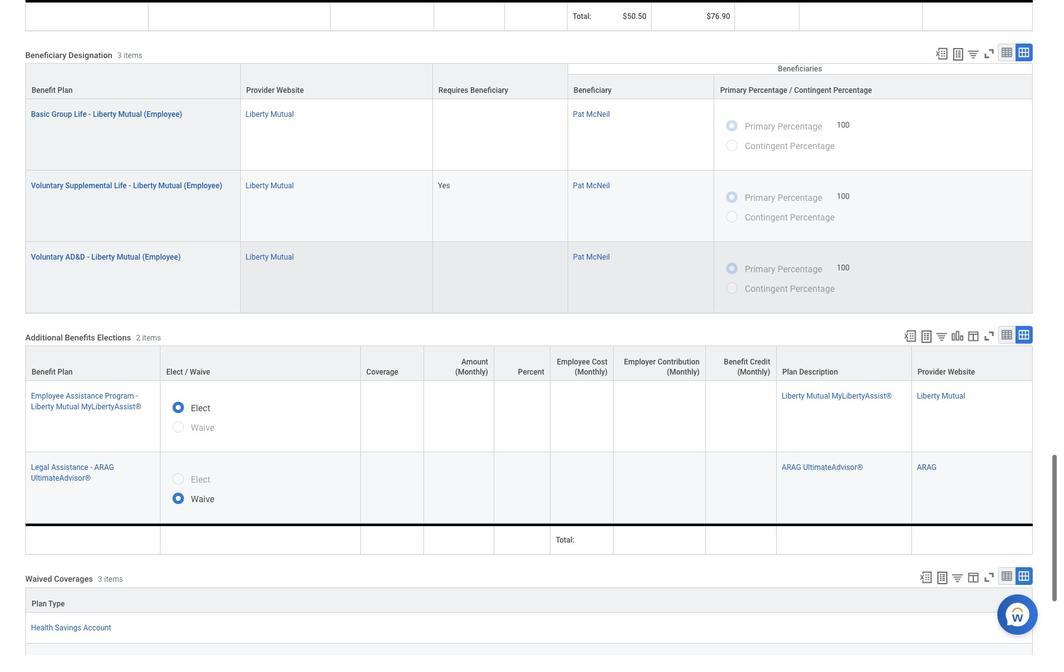Task type: locate. For each thing, give the bounding box(es) containing it.
1 horizontal spatial select to filter grid data image
[[951, 572, 965, 585]]

amount (monthly) button
[[424, 347, 494, 381]]

2 vertical spatial export to excel image
[[919, 571, 933, 585]]

items right coverages on the left
[[104, 575, 123, 584]]

1 benefit plan from the top
[[32, 86, 73, 95]]

1 vertical spatial benefit plan button
[[26, 347, 160, 381]]

click to view/edit grid preferences image
[[967, 330, 981, 344], [967, 571, 981, 585]]

(monthly) inside employee cost (monthly)
[[575, 368, 608, 377]]

requires beneficiary button
[[433, 64, 567, 99]]

0 vertical spatial assistance
[[66, 392, 103, 401]]

- right 'program'
[[136, 392, 138, 401]]

supplemental
[[65, 182, 112, 191]]

primary for the primary percentage "element" corresponding to voluntary supplemental life - liberty mutual  (employee)
[[745, 193, 776, 203]]

1 vertical spatial provider website button
[[912, 347, 1032, 381]]

mylibertyassist® inside employee assistance program - liberty mutual mylibertyassist®
[[81, 402, 141, 411]]

voluntary left supplemental
[[31, 182, 63, 191]]

0 vertical spatial benefit plan button
[[26, 64, 240, 99]]

items for coverages
[[104, 575, 123, 584]]

2 vertical spatial elect
[[191, 475, 210, 485]]

benefit for coverage
[[32, 368, 56, 377]]

- inside employee assistance program - liberty mutual mylibertyassist®
[[136, 392, 138, 401]]

1 horizontal spatial /
[[789, 86, 792, 95]]

3 contingent percentage from the top
[[745, 284, 835, 294]]

1 vertical spatial total:
[[556, 536, 575, 545]]

1 benefit plan button from the top
[[26, 64, 240, 99]]

2 primary percentage element from the top
[[837, 191, 850, 202]]

(monthly) down cost
[[575, 368, 608, 377]]

0 horizontal spatial export to excel image
[[903, 330, 917, 344]]

elect / waive
[[166, 368, 210, 377]]

0 vertical spatial 100
[[837, 121, 850, 129]]

3 inside waived coverages 3 items
[[98, 575, 102, 584]]

4 row from the top
[[25, 99, 1033, 171]]

employee inside employee cost (monthly)
[[557, 358, 590, 367]]

1 vertical spatial waive
[[191, 423, 215, 433]]

3 right designation
[[117, 51, 122, 60]]

benefit for requires beneficiary
[[32, 86, 56, 95]]

(employee) inside voluntary supplemental life - liberty mutual  (employee) link
[[184, 182, 222, 191]]

1 pat mcneil from the top
[[573, 110, 610, 119]]

items right designation
[[124, 51, 142, 60]]

assistance
[[66, 392, 103, 401], [51, 464, 88, 473]]

liberty mutual for 6th row from the bottom of the page
[[246, 110, 294, 119]]

(monthly) for benefit credit (monthly)
[[738, 368, 770, 377]]

1 vertical spatial click to view/edit grid preferences image
[[967, 571, 981, 585]]

1 vertical spatial elect
[[191, 404, 210, 414]]

elect / waive button
[[161, 347, 360, 381]]

2 pat mcneil from the top
[[573, 182, 610, 191]]

2 vertical spatial contingent percentage
[[745, 284, 835, 294]]

fullscreen image
[[982, 47, 996, 61], [982, 330, 996, 344], [982, 571, 996, 585]]

liberty mutual
[[246, 110, 294, 119], [246, 182, 294, 191], [246, 253, 294, 262], [917, 392, 965, 401]]

primary percentage element for voluntary supplemental life - liberty mutual  (employee)
[[837, 191, 850, 202]]

primary percentage / contingent percentage button
[[715, 75, 1032, 99]]

0 vertical spatial expand table image
[[1018, 329, 1031, 342]]

liberty mutual link for 5th row
[[246, 179, 294, 191]]

0 vertical spatial waive
[[190, 368, 210, 377]]

- right legal
[[90, 464, 92, 473]]

1 vertical spatial pat mcneil link
[[573, 179, 610, 191]]

ad&d
[[65, 253, 85, 262]]

additional benefits elections 2 items
[[25, 333, 161, 342]]

- right group
[[89, 110, 91, 119]]

3 arag from the left
[[917, 464, 937, 473]]

provider website button
[[241, 64, 432, 99], [912, 347, 1032, 381]]

3 pat mcneil from the top
[[573, 253, 610, 262]]

1 table image from the top
[[1001, 46, 1013, 59]]

plan inside plan type popup button
[[32, 600, 47, 609]]

1 horizontal spatial provider website button
[[912, 347, 1032, 381]]

2 vertical spatial pat
[[573, 253, 584, 262]]

0 vertical spatial /
[[789, 86, 792, 95]]

employer
[[624, 358, 656, 367]]

assistance right legal
[[51, 464, 88, 473]]

2 vertical spatial export to worksheets image
[[935, 571, 950, 586]]

primary percentage for voluntary ad&d - liberty mutual  (employee)
[[745, 265, 822, 275]]

waive
[[190, 368, 210, 377], [191, 423, 215, 433], [191, 495, 215, 505]]

3 right coverages on the left
[[98, 575, 102, 584]]

elections
[[97, 333, 131, 342]]

3 100 from the top
[[837, 264, 850, 272]]

requires
[[439, 86, 469, 95]]

1 vertical spatial mylibertyassist®
[[81, 402, 141, 411]]

2 vertical spatial toolbar
[[914, 568, 1033, 588]]

3 primary percentage element from the top
[[837, 263, 850, 273]]

plan type button
[[26, 588, 1032, 612]]

2 vertical spatial pat mcneil
[[573, 253, 610, 262]]

primary for voluntary ad&d - liberty mutual  (employee) the primary percentage "element"
[[745, 265, 776, 275]]

benefit
[[32, 86, 56, 95], [724, 358, 748, 367], [32, 368, 56, 377]]

liberty mutual for 4th row from the bottom
[[246, 253, 294, 262]]

0 horizontal spatial employee
[[31, 392, 64, 401]]

plan description
[[782, 368, 838, 377]]

2 vertical spatial table image
[[1001, 571, 1013, 583]]

1 row from the top
[[25, 0, 1033, 31]]

0 horizontal spatial export to worksheets image
[[919, 330, 934, 345]]

(monthly) down contribution
[[667, 368, 700, 377]]

5 row from the top
[[25, 171, 1033, 242]]

1 voluntary from the top
[[31, 182, 63, 191]]

1 horizontal spatial export to worksheets image
[[935, 571, 950, 586]]

- for group
[[89, 110, 91, 119]]

liberty mutual link
[[246, 108, 294, 119], [246, 179, 294, 191], [246, 251, 294, 262], [917, 390, 965, 401]]

amount (monthly)
[[455, 358, 488, 377]]

0 vertical spatial primary percentage element
[[837, 120, 850, 130]]

benefit inside benefit credit (monthly)
[[724, 358, 748, 367]]

total: row
[[25, 524, 1033, 555]]

1 horizontal spatial export to excel image
[[919, 571, 933, 585]]

elect
[[166, 368, 183, 377], [191, 404, 210, 414], [191, 475, 210, 485]]

select to filter grid data image
[[967, 48, 981, 61]]

- inside voluntary supplemental life - liberty mutual  (employee) link
[[129, 182, 131, 191]]

mutual
[[118, 110, 142, 119], [271, 110, 294, 119], [158, 182, 182, 191], [271, 182, 294, 191], [117, 253, 140, 262], [271, 253, 294, 262], [807, 392, 830, 401], [942, 392, 965, 401], [56, 402, 79, 411]]

100
[[837, 121, 850, 129], [837, 192, 850, 201], [837, 264, 850, 272]]

2 click to view/edit grid preferences image from the top
[[967, 571, 981, 585]]

1 fullscreen image from the top
[[982, 47, 996, 61]]

0 vertical spatial voluntary
[[31, 182, 63, 191]]

/
[[789, 86, 792, 95], [185, 368, 188, 377]]

assistance for employee
[[66, 392, 103, 401]]

legal assistance - arag ultimateadvisor®
[[31, 464, 114, 483]]

3
[[117, 51, 122, 60], [98, 575, 102, 584]]

0 horizontal spatial arag
[[94, 464, 114, 473]]

3 inside 'beneficiary designation 3 items'
[[117, 51, 122, 60]]

(employee)
[[144, 110, 182, 119], [184, 182, 222, 191], [142, 253, 181, 262]]

3 (monthly) from the left
[[667, 368, 700, 377]]

(monthly) down credit
[[738, 368, 770, 377]]

0 horizontal spatial provider website button
[[241, 64, 432, 99]]

export to excel image
[[935, 47, 949, 61], [903, 330, 917, 344], [919, 571, 933, 585]]

employee down additional
[[31, 392, 64, 401]]

liberty mutual mylibertyassist® link
[[782, 390, 892, 401]]

provider for the bottommost provider website popup button
[[918, 368, 946, 377]]

(monthly) inside employer contribution (monthly)
[[667, 368, 700, 377]]

coverage
[[366, 368, 398, 377]]

2 horizontal spatial export to excel image
[[935, 47, 949, 61]]

liberty mutual mylibertyassist®
[[782, 392, 892, 401]]

primary percentage / contingent percentage
[[720, 86, 872, 95]]

(monthly) inside benefit credit (monthly)
[[738, 368, 770, 377]]

basic
[[31, 110, 50, 119]]

-
[[89, 110, 91, 119], [129, 182, 131, 191], [87, 253, 90, 262], [136, 392, 138, 401], [90, 464, 92, 473]]

2 mcneil from the top
[[586, 182, 610, 191]]

3 row from the top
[[25, 74, 1033, 99]]

website
[[277, 86, 304, 95], [948, 368, 975, 377]]

plan type row
[[25, 588, 1033, 613]]

1 pat mcneil link from the top
[[573, 108, 610, 119]]

0 vertical spatial fullscreen image
[[982, 47, 996, 61]]

0 vertical spatial employee
[[557, 358, 590, 367]]

plan description button
[[777, 347, 911, 381]]

assistance inside employee assistance program - liberty mutual mylibertyassist®
[[66, 392, 103, 401]]

benefit up basic
[[32, 86, 56, 95]]

arag ultimateadvisor® link
[[782, 461, 863, 473]]

benefit plan button down additional benefits elections 2 items
[[26, 347, 160, 381]]

0 vertical spatial pat
[[573, 110, 584, 119]]

0 vertical spatial benefit plan
[[32, 86, 73, 95]]

mylibertyassist® down plan description popup button
[[832, 392, 892, 401]]

7 row from the top
[[25, 346, 1033, 382]]

life right group
[[74, 110, 87, 119]]

benefits
[[65, 333, 95, 342]]

benefit credit (monthly) button
[[706, 347, 776, 381]]

pat mcneil link for voluntary supplemental life - liberty mutual  (employee)
[[573, 179, 610, 191]]

1 (monthly) from the left
[[455, 368, 488, 377]]

benefit left credit
[[724, 358, 748, 367]]

- inside legal assistance - arag ultimateadvisor®
[[90, 464, 92, 473]]

0 vertical spatial export to worksheets image
[[951, 47, 966, 62]]

2 vertical spatial fullscreen image
[[982, 571, 996, 585]]

1 vertical spatial export to excel image
[[903, 330, 917, 344]]

arag
[[94, 464, 114, 473], [782, 464, 802, 473], [917, 464, 937, 473]]

1 vertical spatial pat mcneil
[[573, 182, 610, 191]]

program
[[105, 392, 134, 401]]

2 arag from the left
[[782, 464, 802, 473]]

1 mcneil from the top
[[586, 110, 610, 119]]

voluntary supplemental life - liberty mutual  (employee)
[[31, 182, 222, 191]]

0 horizontal spatial mylibertyassist®
[[81, 402, 141, 411]]

select to filter grid data image for 3
[[951, 572, 965, 585]]

expand table image
[[1018, 329, 1031, 342], [1018, 571, 1031, 583]]

cell
[[25, 0, 148, 31], [148, 0, 331, 31], [331, 0, 434, 31], [434, 0, 505, 31], [505, 0, 568, 31], [736, 0, 800, 31], [800, 0, 923, 31], [923, 0, 1033, 31], [433, 99, 568, 171], [433, 242, 568, 314], [361, 382, 424, 453], [424, 382, 495, 453], [495, 382, 551, 453], [551, 382, 614, 453], [614, 382, 706, 453], [706, 382, 777, 453], [361, 453, 424, 524], [424, 453, 495, 524], [495, 453, 551, 524], [551, 453, 614, 524], [614, 453, 706, 524], [706, 453, 777, 524], [25, 524, 161, 555], [161, 524, 361, 555], [361, 524, 424, 555], [424, 524, 495, 555], [495, 524, 551, 555], [614, 524, 706, 555], [706, 524, 777, 555], [777, 524, 912, 555], [912, 524, 1033, 555], [25, 644, 1033, 656]]

2 vertical spatial waive
[[191, 495, 215, 505]]

1 vertical spatial provider website
[[918, 368, 975, 377]]

2 contingent percentage from the top
[[745, 213, 835, 223]]

1 primary percentage element from the top
[[837, 120, 850, 130]]

percentage
[[749, 86, 788, 95], [834, 86, 872, 95], [778, 122, 822, 132], [790, 141, 835, 151], [778, 193, 822, 203], [790, 213, 835, 223], [778, 265, 822, 275], [790, 284, 835, 294]]

benefit plan for provider
[[32, 86, 73, 95]]

designation
[[68, 50, 112, 60]]

1 click to view/edit grid preferences image from the top
[[967, 330, 981, 344]]

0 vertical spatial pat mcneil
[[573, 110, 610, 119]]

0 vertical spatial export to excel image
[[935, 47, 949, 61]]

0 vertical spatial benefit
[[32, 86, 56, 95]]

2 vertical spatial items
[[104, 575, 123, 584]]

beneficiary inside the requires beneficiary popup button
[[470, 86, 508, 95]]

2 horizontal spatial export to worksheets image
[[951, 47, 966, 62]]

- for supplemental
[[129, 182, 131, 191]]

0 horizontal spatial life
[[74, 110, 87, 119]]

1 primary percentage from the top
[[745, 122, 822, 132]]

1 vertical spatial primary percentage element
[[837, 191, 850, 202]]

1 vertical spatial assistance
[[51, 464, 88, 473]]

0 vertical spatial table image
[[1001, 46, 1013, 59]]

3 pat mcneil link from the top
[[573, 251, 610, 262]]

pat mcneil
[[573, 110, 610, 119], [573, 182, 610, 191], [573, 253, 610, 262]]

website for top provider website popup button
[[277, 86, 304, 95]]

pat
[[573, 110, 584, 119], [573, 182, 584, 191], [573, 253, 584, 262]]

2 primary percentage from the top
[[745, 193, 822, 203]]

table image
[[1001, 46, 1013, 59], [1001, 329, 1013, 342], [1001, 571, 1013, 583]]

1 vertical spatial items
[[142, 334, 161, 342]]

1 vertical spatial benefit plan
[[32, 368, 73, 377]]

export to worksheets image for additional benefits elections
[[919, 330, 934, 345]]

items inside 'beneficiary designation 3 items'
[[124, 51, 142, 60]]

benefit plan button up basic group life - liberty mutual  (employee) link
[[26, 64, 240, 99]]

employee cost (monthly)
[[557, 358, 608, 377]]

- inside basic group life - liberty mutual  (employee) link
[[89, 110, 91, 119]]

percent
[[518, 368, 544, 377]]

cost
[[592, 358, 608, 367]]

arag inside legal assistance - arag ultimateadvisor®
[[94, 464, 114, 473]]

0 horizontal spatial provider website
[[246, 86, 304, 95]]

contingent
[[794, 86, 832, 95], [745, 141, 788, 151], [745, 213, 788, 223], [745, 284, 788, 294]]

2 pat mcneil link from the top
[[573, 179, 610, 191]]

arag inside 'link'
[[782, 464, 802, 473]]

0 horizontal spatial provider
[[246, 86, 275, 95]]

provider
[[246, 86, 275, 95], [918, 368, 946, 377]]

primary percentage element
[[837, 120, 850, 130], [837, 191, 850, 202], [837, 263, 850, 273]]

1 vertical spatial 3
[[98, 575, 102, 584]]

2 benefit plan from the top
[[32, 368, 73, 377]]

voluntary inside voluntary supplemental life - liberty mutual  (employee) link
[[31, 182, 63, 191]]

3 pat from the top
[[573, 253, 584, 262]]

export to excel image for beneficiary designation
[[935, 47, 949, 61]]

2 table image from the top
[[1001, 329, 1013, 342]]

1 horizontal spatial website
[[948, 368, 975, 377]]

liberty
[[93, 110, 116, 119], [246, 110, 269, 119], [133, 182, 156, 191], [246, 182, 269, 191], [91, 253, 115, 262], [246, 253, 269, 262], [782, 392, 805, 401], [917, 392, 940, 401], [31, 402, 54, 411]]

1 100 from the top
[[837, 121, 850, 129]]

2 100 from the top
[[837, 192, 850, 201]]

1 arag from the left
[[94, 464, 114, 473]]

3 for beneficiary designation
[[117, 51, 122, 60]]

1 vertical spatial provider
[[918, 368, 946, 377]]

export to worksheets image for beneficiary designation
[[951, 47, 966, 62]]

elect inside popup button
[[166, 368, 183, 377]]

2 row from the top
[[25, 63, 1033, 99]]

1 horizontal spatial arag
[[782, 464, 802, 473]]

row containing beneficiary
[[25, 74, 1033, 99]]

beneficiary
[[25, 50, 66, 60], [470, 86, 508, 95], [574, 86, 612, 95]]

voluntary left ad&d
[[31, 253, 63, 262]]

mylibertyassist®
[[832, 392, 892, 401], [81, 402, 141, 411]]

liberty mutual link for 4th row from the bottom
[[246, 251, 294, 262]]

mcneil
[[586, 110, 610, 119], [586, 182, 610, 191], [586, 253, 610, 262]]

1 horizontal spatial employee
[[557, 358, 590, 367]]

primary
[[720, 86, 747, 95], [745, 122, 776, 132], [745, 193, 776, 203], [745, 265, 776, 275]]

select to filter grid data image
[[935, 330, 949, 344], [951, 572, 965, 585]]

toolbar
[[929, 44, 1033, 63], [898, 326, 1033, 346], [914, 568, 1033, 588]]

0 horizontal spatial website
[[277, 86, 304, 95]]

assistance left 'program'
[[66, 392, 103, 401]]

(monthly)
[[455, 368, 488, 377], [575, 368, 608, 377], [667, 368, 700, 377], [738, 368, 770, 377]]

2 (monthly) from the left
[[575, 368, 608, 377]]

1 vertical spatial select to filter grid data image
[[951, 572, 965, 585]]

items
[[124, 51, 142, 60], [142, 334, 161, 342], [104, 575, 123, 584]]

items for designation
[[124, 51, 142, 60]]

0 vertical spatial elect
[[166, 368, 183, 377]]

items inside waived coverages 3 items
[[104, 575, 123, 584]]

basic group life - liberty mutual  (employee) link
[[31, 108, 182, 119]]

beneficiary designation 3 items
[[25, 50, 142, 60]]

3 primary percentage from the top
[[745, 265, 822, 275]]

mylibertyassist® down 'program'
[[81, 402, 141, 411]]

beneficiary for beneficiary
[[574, 86, 612, 95]]

0 horizontal spatial ultimateadvisor®
[[31, 474, 91, 483]]

0 vertical spatial primary percentage
[[745, 122, 822, 132]]

employee inside employee assistance program - liberty mutual mylibertyassist®
[[31, 392, 64, 401]]

2 vertical spatial 100
[[837, 264, 850, 272]]

table image for expand table image
[[1001, 46, 1013, 59]]

type
[[48, 600, 65, 609]]

1 horizontal spatial 3
[[117, 51, 122, 60]]

1 vertical spatial (employee)
[[184, 182, 222, 191]]

100 for voluntary supplemental life - liberty mutual  (employee)
[[837, 192, 850, 201]]

benefit plan
[[32, 86, 73, 95], [32, 368, 73, 377]]

benefit plan for elect
[[32, 368, 73, 377]]

2 pat from the top
[[573, 182, 584, 191]]

row
[[25, 0, 1033, 31], [25, 63, 1033, 99], [25, 74, 1033, 99], [25, 99, 1033, 171], [25, 171, 1033, 242], [25, 242, 1033, 314], [25, 346, 1033, 382], [25, 382, 1033, 453], [25, 453, 1033, 524]]

(monthly) down amount
[[455, 368, 488, 377]]

1 horizontal spatial life
[[114, 182, 127, 191]]

1 vertical spatial mcneil
[[586, 182, 610, 191]]

pat for voluntary ad&d - liberty mutual  (employee)
[[573, 253, 584, 262]]

1 vertical spatial toolbar
[[898, 326, 1033, 346]]

0 vertical spatial ultimateadvisor®
[[803, 464, 863, 473]]

1 vertical spatial primary percentage
[[745, 193, 822, 203]]

voluntary inside voluntary ad&d - liberty mutual  (employee) link
[[31, 253, 63, 262]]

arag ultimateadvisor®
[[782, 464, 863, 473]]

benefit plan button
[[26, 64, 240, 99], [26, 347, 160, 381]]

beneficiary inside 'beneficiary' popup button
[[574, 86, 612, 95]]

(employee) inside basic group life - liberty mutual  (employee) link
[[144, 110, 182, 119]]

elect for employee assistance program - liberty mutual mylibertyassist®
[[191, 404, 210, 414]]

0 vertical spatial provider website
[[246, 86, 304, 95]]

0 vertical spatial website
[[277, 86, 304, 95]]

life right supplemental
[[114, 182, 127, 191]]

1 vertical spatial expand table image
[[1018, 571, 1031, 583]]

plan left description
[[782, 368, 798, 377]]

table image for second expand table icon from the top
[[1001, 571, 1013, 583]]

amount
[[462, 358, 488, 367]]

export to worksheets image for waived coverages
[[935, 571, 950, 586]]

employee left cost
[[557, 358, 590, 367]]

2 voluntary from the top
[[31, 253, 63, 262]]

2 vertical spatial pat mcneil link
[[573, 251, 610, 262]]

0 horizontal spatial beneficiary
[[25, 50, 66, 60]]

benefit plan down additional
[[32, 368, 73, 377]]

2 vertical spatial (employee)
[[142, 253, 181, 262]]

row containing total:
[[25, 0, 1033, 31]]

benefit down additional
[[32, 368, 56, 377]]

1 contingent percentage from the top
[[745, 141, 835, 151]]

export to excel image for waived coverages
[[919, 571, 933, 585]]

waive for legal assistance - arag ultimateadvisor®
[[191, 495, 215, 505]]

- inside voluntary ad&d - liberty mutual  (employee) link
[[87, 253, 90, 262]]

provider website for the bottommost provider website popup button
[[918, 368, 975, 377]]

4 (monthly) from the left
[[738, 368, 770, 377]]

items right 2
[[142, 334, 161, 342]]

0 vertical spatial provider
[[246, 86, 275, 95]]

2 vertical spatial mcneil
[[586, 253, 610, 262]]

(monthly) for employee cost (monthly)
[[575, 368, 608, 377]]

0 vertical spatial contingent percentage
[[745, 141, 835, 151]]

3 mcneil from the top
[[586, 253, 610, 262]]

2 vertical spatial benefit
[[32, 368, 56, 377]]

additional
[[25, 333, 63, 342]]

employee assistance program - liberty mutual mylibertyassist® link
[[31, 390, 141, 411]]

primary for third the primary percentage "element" from the bottom of the page
[[745, 122, 776, 132]]

0 vertical spatial life
[[74, 110, 87, 119]]

arag for arag ultimateadvisor®
[[782, 464, 802, 473]]

1 vertical spatial employee
[[31, 392, 64, 401]]

employee
[[557, 358, 590, 367], [31, 392, 64, 401]]

1 vertical spatial ultimateadvisor®
[[31, 474, 91, 483]]

0 vertical spatial mcneil
[[586, 110, 610, 119]]

liberty inside employee assistance program - liberty mutual mylibertyassist®
[[31, 402, 54, 411]]

employer contribution (monthly) button
[[614, 347, 706, 381]]

export to excel image for additional benefits elections
[[903, 330, 917, 344]]

- right ad&d
[[87, 253, 90, 262]]

export to worksheets image
[[951, 47, 966, 62], [919, 330, 934, 345], [935, 571, 950, 586]]

2 vertical spatial primary percentage
[[745, 265, 822, 275]]

1 vertical spatial table image
[[1001, 329, 1013, 342]]

contingent percentage for voluntary supplemental life - liberty mutual  (employee)
[[745, 213, 835, 223]]

voluntary
[[31, 182, 63, 191], [31, 253, 63, 262]]

plan
[[58, 86, 73, 95], [58, 368, 73, 377], [782, 368, 798, 377], [32, 600, 47, 609]]

benefit plan up group
[[32, 86, 73, 95]]

provider website
[[246, 86, 304, 95], [918, 368, 975, 377]]

expand table image
[[1018, 46, 1031, 59]]

2 benefit plan button from the top
[[26, 347, 160, 381]]

pat mcneil link
[[573, 108, 610, 119], [573, 179, 610, 191], [573, 251, 610, 262]]

voluntary for voluntary supplemental life - liberty mutual  (employee)
[[31, 182, 63, 191]]

- right supplemental
[[129, 182, 131, 191]]

assistance inside legal assistance - arag ultimateadvisor®
[[51, 464, 88, 473]]

0 vertical spatial click to view/edit grid preferences image
[[967, 330, 981, 344]]

plan left type
[[32, 600, 47, 609]]

primary percentage
[[745, 122, 822, 132], [745, 193, 822, 203], [745, 265, 822, 275]]

3 table image from the top
[[1001, 571, 1013, 583]]

0 horizontal spatial /
[[185, 368, 188, 377]]

1 horizontal spatial ultimateadvisor®
[[803, 464, 863, 473]]

1 vertical spatial benefit
[[724, 358, 748, 367]]

benefit plan button for provider
[[26, 64, 240, 99]]



Task type: vqa. For each thing, say whether or not it's contained in the screenshot.
related actions image
no



Task type: describe. For each thing, give the bounding box(es) containing it.
row containing beneficiaries
[[25, 63, 1033, 99]]

(employee) inside voluntary ad&d - liberty mutual  (employee) link
[[142, 253, 181, 262]]

(employee) for voluntary supplemental life - liberty mutual  (employee)
[[184, 182, 222, 191]]

arag for arag link
[[917, 464, 937, 473]]

3 fullscreen image from the top
[[982, 571, 996, 585]]

6 row from the top
[[25, 242, 1033, 314]]

primary percentage for voluntary supplemental life - liberty mutual  (employee)
[[745, 193, 822, 203]]

liberty mutual for 5th row
[[246, 182, 294, 191]]

8 row from the top
[[25, 382, 1033, 453]]

2 fullscreen image from the top
[[982, 330, 996, 344]]

mcneil for voluntary ad&d - liberty mutual  (employee)
[[586, 253, 610, 262]]

primary inside popup button
[[720, 86, 747, 95]]

beneficiary for beneficiary designation 3 items
[[25, 50, 66, 60]]

/ inside popup button
[[789, 86, 792, 95]]

liberty mutual link for 6th row from the bottom of the page
[[246, 108, 294, 119]]

beneficiaries button
[[568, 64, 1032, 74]]

voluntary ad&d - liberty mutual  (employee) link
[[31, 251, 181, 262]]

waive inside popup button
[[190, 368, 210, 377]]

(monthly) for employer contribution (monthly)
[[667, 368, 700, 377]]

description
[[799, 368, 838, 377]]

life for group
[[74, 110, 87, 119]]

1 expand table image from the top
[[1018, 329, 1031, 342]]

percent button
[[495, 347, 550, 381]]

assistance for legal
[[51, 464, 88, 473]]

health savings account
[[31, 624, 111, 633]]

plan inside plan description popup button
[[782, 368, 798, 377]]

mutual inside employee assistance program - liberty mutual mylibertyassist®
[[56, 402, 79, 411]]

(employee) for basic group life - liberty mutual  (employee)
[[144, 110, 182, 119]]

coverages
[[54, 575, 93, 584]]

credit
[[750, 358, 770, 367]]

voluntary for voluntary ad&d - liberty mutual  (employee)
[[31, 253, 63, 262]]

view election package - expand/collapse chart image
[[951, 330, 965, 344]]

row containing amount (monthly)
[[25, 346, 1033, 382]]

beneficiaries
[[778, 65, 822, 74]]

2 expand table image from the top
[[1018, 571, 1031, 583]]

website for the bottommost provider website popup button
[[948, 368, 975, 377]]

plan up group
[[58, 86, 73, 95]]

provider website for top provider website popup button
[[246, 86, 304, 95]]

3 for waived coverages
[[98, 575, 102, 584]]

requires beneficiary
[[439, 86, 508, 95]]

group
[[52, 110, 72, 119]]

voluntary supplemental life - liberty mutual  (employee) link
[[31, 179, 222, 191]]

toolbar for waived coverages
[[914, 568, 1033, 588]]

100 for voluntary ad&d - liberty mutual  (employee)
[[837, 264, 850, 272]]

toolbar for beneficiary designation
[[929, 44, 1033, 63]]

arag link
[[917, 461, 937, 473]]

employee for employee cost (monthly)
[[557, 358, 590, 367]]

toolbar for additional benefits elections
[[898, 326, 1033, 346]]

benefit credit (monthly)
[[724, 358, 770, 377]]

elect for legal assistance - arag ultimateadvisor®
[[191, 475, 210, 485]]

contingent inside popup button
[[794, 86, 832, 95]]

- for assistance
[[136, 392, 138, 401]]

mcneil for voluntary supplemental life - liberty mutual  (employee)
[[586, 182, 610, 191]]

ultimateadvisor® inside 'link'
[[803, 464, 863, 473]]

employer contribution (monthly)
[[624, 358, 700, 377]]

1 horizontal spatial mylibertyassist®
[[832, 392, 892, 401]]

health
[[31, 624, 53, 633]]

0 vertical spatial total:
[[573, 12, 592, 21]]

select to filter grid data image for elections
[[935, 330, 949, 344]]

employee cost (monthly) button
[[551, 347, 613, 381]]

plan up employee assistance program - liberty mutual mylibertyassist® link
[[58, 368, 73, 377]]

savings
[[55, 624, 81, 633]]

waived
[[25, 575, 52, 584]]

1 pat from the top
[[573, 110, 584, 119]]

yes
[[438, 182, 450, 191]]

beneficiary button
[[568, 75, 714, 99]]

9 row from the top
[[25, 453, 1033, 524]]

benefit plan button for elect
[[26, 347, 160, 381]]

2
[[136, 334, 140, 342]]

pat for voluntary supplemental life - liberty mutual  (employee)
[[573, 182, 584, 191]]

plan type
[[32, 600, 65, 609]]

table image for second expand table icon from the bottom
[[1001, 329, 1013, 342]]

$76.90
[[707, 12, 730, 21]]

items inside additional benefits elections 2 items
[[142, 334, 161, 342]]

waived coverages 3 items
[[25, 575, 123, 584]]

ultimateadvisor® inside legal assistance - arag ultimateadvisor®
[[31, 474, 91, 483]]

waive for employee assistance program - liberty mutual mylibertyassist®
[[191, 423, 215, 433]]

pat mcneil for voluntary supplemental life - liberty mutual  (employee)
[[573, 182, 610, 191]]

contribution
[[658, 358, 700, 367]]

$50.50
[[623, 12, 647, 21]]

employee for employee assistance program - liberty mutual mylibertyassist®
[[31, 392, 64, 401]]

voluntary ad&d - liberty mutual  (employee)
[[31, 253, 181, 262]]

legal
[[31, 464, 49, 473]]

basic group life - liberty mutual  (employee)
[[31, 110, 182, 119]]

account
[[83, 624, 111, 633]]

pat mcneil link for voluntary ad&d - liberty mutual  (employee)
[[573, 251, 610, 262]]

/ inside popup button
[[185, 368, 188, 377]]

legal assistance - arag ultimateadvisor® link
[[31, 461, 114, 483]]

contingent percentage for voluntary ad&d - liberty mutual  (employee)
[[745, 284, 835, 294]]

provider for top provider website popup button
[[246, 86, 275, 95]]

health savings account link
[[31, 621, 111, 633]]

pat mcneil for voluntary ad&d - liberty mutual  (employee)
[[573, 253, 610, 262]]

coverage button
[[361, 347, 423, 381]]

0 vertical spatial provider website button
[[241, 64, 432, 99]]

life for supplemental
[[114, 182, 127, 191]]

employee assistance program - liberty mutual mylibertyassist®
[[31, 392, 141, 411]]

primary percentage element for voluntary ad&d - liberty mutual  (employee)
[[837, 263, 850, 273]]



